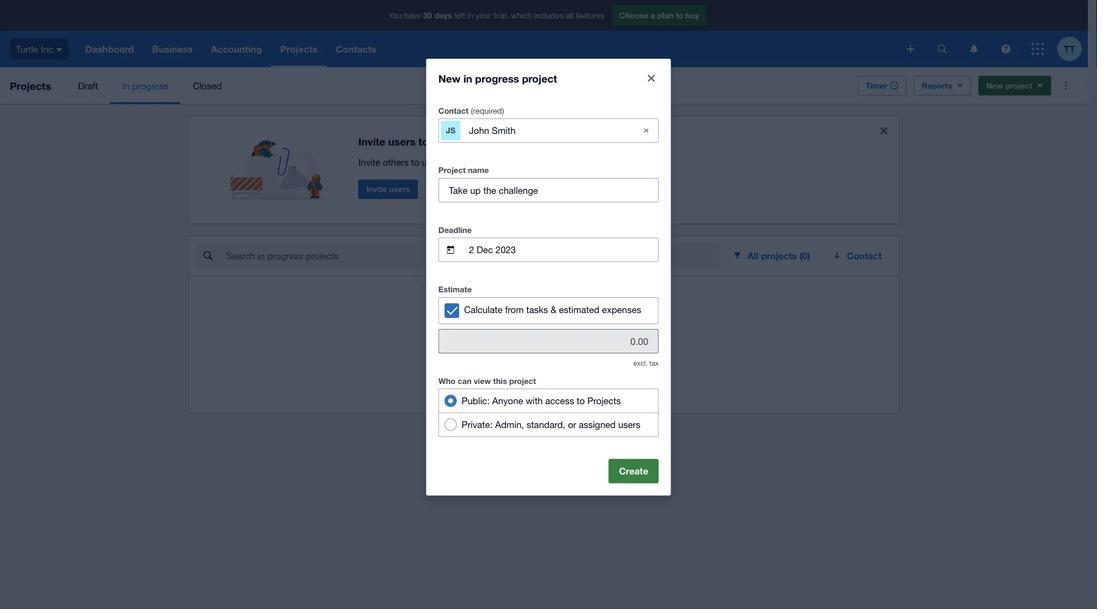 Task type: vqa. For each thing, say whether or not it's contained in the screenshot.
5 Overdue at the bottom
no



Task type: describe. For each thing, give the bounding box(es) containing it.
choose
[[620, 11, 649, 20]]

js
[[446, 126, 456, 135]]

reports
[[922, 81, 953, 90]]

0 horizontal spatial progress
[[133, 80, 168, 91]]

clear image
[[635, 118, 659, 143]]

close button
[[639, 66, 664, 90]]

projects down js
[[432, 136, 473, 148]]

create a new project from the new project button add tasks, enter time and keep track of your spending
[[433, 349, 656, 374]]

buy
[[686, 11, 700, 20]]

in progress link
[[110, 67, 181, 104]]

users for invite users
[[389, 185, 410, 194]]

Project name field
[[439, 179, 658, 202]]

close image
[[648, 75, 655, 82]]

closed link
[[181, 67, 234, 104]]

users inside new in progress project dialog
[[619, 420, 641, 430]]

tt banner
[[0, 0, 1089, 67]]

svg image right svg image
[[1002, 44, 1011, 54]]

in inside tt banner
[[468, 11, 474, 20]]

svg image inside turtle inc popup button
[[56, 48, 63, 51]]

user
[[597, 157, 614, 168]]

of
[[587, 364, 595, 374]]

new for new in progress project
[[439, 72, 461, 84]]

you
[[389, 11, 402, 20]]

project
[[439, 165, 466, 175]]

button
[[621, 349, 648, 360]]

draft
[[78, 80, 98, 91]]

keep
[[541, 364, 561, 374]]

public:
[[462, 396, 490, 406]]

includes
[[534, 11, 564, 20]]

features
[[576, 11, 605, 20]]

new in progress project dialog
[[426, 59, 671, 496]]

tt button
[[1058, 31, 1089, 67]]

2 horizontal spatial progress
[[558, 330, 602, 342]]

projects down turtle
[[10, 80, 51, 92]]

draft link
[[66, 67, 110, 104]]

choose a plan to buy
[[620, 11, 700, 20]]

project name
[[439, 165, 489, 175]]

Search in progress projects search field
[[225, 244, 720, 268]]

days
[[434, 11, 452, 20]]

projects inside group
[[588, 396, 621, 406]]

Find or create a contact field
[[468, 119, 630, 142]]

(0)
[[800, 250, 811, 261]]

private:
[[462, 420, 493, 430]]

private: admin, standard, or assigned users
[[462, 420, 641, 430]]

users for invite users to projects
[[388, 136, 416, 148]]

who can view this project
[[439, 376, 536, 386]]

tax
[[650, 360, 659, 368]]

all
[[748, 250, 759, 261]]

track
[[564, 364, 584, 374]]

2 vertical spatial in
[[547, 330, 556, 342]]

&
[[551, 304, 557, 315]]

new project
[[987, 81, 1033, 90]]

expenses
[[602, 304, 642, 315]]

with
[[526, 396, 543, 406]]

left
[[455, 11, 465, 20]]

tt
[[1065, 43, 1076, 54]]

30
[[423, 11, 432, 20]]

invite for invite others to use projects and assign and manage their user roles
[[359, 157, 381, 168]]

closed
[[193, 80, 222, 91]]

which
[[511, 11, 532, 20]]

navigation inside tt banner
[[76, 31, 899, 67]]

invite for invite users to projects
[[359, 136, 386, 148]]

contact for contact (required)
[[439, 106, 469, 115]]

excl.
[[634, 360, 648, 368]]

inc
[[41, 44, 53, 54]]

e.g. 10,000.00 field
[[439, 330, 658, 353]]

plan
[[658, 11, 674, 20]]

tasks
[[527, 304, 548, 315]]

name
[[468, 165, 489, 175]]

projects for (0)
[[762, 250, 798, 261]]

projects for in
[[503, 330, 544, 342]]

or
[[568, 420, 577, 430]]

project inside popup button
[[1006, 81, 1033, 90]]

turtle
[[16, 44, 38, 54]]

can
[[458, 376, 472, 386]]

invite others to use projects and assign and manage their user roles
[[359, 157, 637, 168]]

create button
[[609, 459, 659, 484]]

svg image up 'reports' popup button
[[907, 45, 915, 53]]

estimated
[[559, 304, 600, 315]]

invite for invite users
[[367, 185, 387, 194]]

standard,
[[527, 420, 566, 430]]

access
[[546, 396, 575, 406]]

all projects (0)
[[748, 250, 811, 261]]

contact (required)
[[439, 106, 504, 115]]

excl. tax
[[634, 360, 659, 368]]

to inside new in progress project dialog
[[577, 396, 585, 406]]

progress inside dialog
[[475, 72, 519, 84]]

deadline
[[439, 225, 472, 235]]

manage
[[541, 157, 574, 168]]

timer
[[866, 81, 888, 90]]

invite users link
[[359, 180, 418, 199]]

turtle inc button
[[0, 31, 76, 67]]

from inside new in progress project dialog
[[505, 304, 524, 315]]

their
[[576, 157, 594, 168]]

reports button
[[914, 76, 972, 96]]

view
[[474, 376, 491, 386]]

anyone
[[493, 396, 524, 406]]

in inside dialog
[[464, 72, 473, 84]]

tasks,
[[452, 364, 477, 374]]



Task type: locate. For each thing, give the bounding box(es) containing it.
svg image
[[971, 44, 979, 54]]

0 vertical spatial projects
[[762, 250, 798, 261]]

the
[[550, 349, 563, 360]]

progress down the estimated
[[558, 330, 602, 342]]

use
[[422, 157, 437, 168]]

1 horizontal spatial a
[[651, 11, 656, 20]]

0 vertical spatial users
[[388, 136, 416, 148]]

timer button
[[858, 76, 907, 96]]

1 horizontal spatial progress
[[475, 72, 519, 84]]

invite users to projects image
[[231, 126, 329, 200]]

from left tasks
[[505, 304, 524, 315]]

2 vertical spatial invite
[[367, 185, 387, 194]]

your inside create a new project from the new project button add tasks, enter time and keep track of your spending
[[597, 364, 615, 374]]

a for create a new project from the new project button add tasks, enter time and keep track of your spending
[[471, 349, 476, 360]]

progress up (required)
[[475, 72, 519, 84]]

your right of
[[597, 364, 615, 374]]

0 horizontal spatial projects
[[503, 330, 544, 342]]

a left new at the bottom left
[[471, 349, 476, 360]]

projects
[[10, 80, 51, 92], [432, 136, 473, 148], [439, 157, 473, 168], [588, 396, 621, 406]]

0 horizontal spatial new
[[439, 72, 461, 84]]

time
[[503, 364, 520, 374]]

create for create
[[619, 466, 649, 477]]

projects inside "popup button"
[[762, 250, 798, 261]]

projects right use
[[439, 157, 473, 168]]

invite down others
[[367, 185, 387, 194]]

a left plan
[[651, 11, 656, 20]]

project
[[522, 72, 557, 84], [1006, 81, 1033, 90], [498, 349, 526, 360], [587, 349, 618, 360], [510, 376, 536, 386]]

1 vertical spatial projects
[[503, 330, 544, 342]]

1 horizontal spatial new
[[565, 349, 585, 360]]

progress right in
[[133, 80, 168, 91]]

new
[[478, 349, 495, 360]]

new inside create a new project from the new project button add tasks, enter time and keep track of your spending
[[565, 349, 585, 360]]

1 vertical spatial a
[[471, 349, 476, 360]]

new inside popup button
[[987, 81, 1004, 90]]

a inside create a new project from the new project button add tasks, enter time and keep track of your spending
[[471, 349, 476, 360]]

projects
[[762, 250, 798, 261], [503, 330, 544, 342]]

your
[[476, 11, 492, 20], [597, 364, 615, 374]]

users up others
[[388, 136, 416, 148]]

svg image
[[1032, 43, 1045, 55], [938, 44, 947, 54], [1002, 44, 1011, 54], [907, 45, 915, 53], [56, 48, 63, 51]]

0 horizontal spatial from
[[505, 304, 524, 315]]

estimate
[[439, 285, 472, 294]]

a for choose a plan to buy
[[651, 11, 656, 20]]

all
[[566, 11, 574, 20]]

to up use
[[419, 136, 429, 148]]

1 vertical spatial your
[[597, 364, 615, 374]]

to left buy
[[676, 11, 684, 20]]

assigned
[[579, 420, 616, 430]]

0 vertical spatial your
[[476, 11, 492, 20]]

new up contact (required)
[[439, 72, 461, 84]]

create inside the create button
[[619, 466, 649, 477]]

2 horizontal spatial new
[[987, 81, 1004, 90]]

and left assign
[[475, 157, 491, 168]]

1 horizontal spatial from
[[529, 349, 547, 360]]

contact inside new in progress project dialog
[[439, 106, 469, 115]]

and inside create a new project from the new project button add tasks, enter time and keep track of your spending
[[523, 364, 538, 374]]

1 vertical spatial create
[[619, 466, 649, 477]]

group
[[439, 389, 659, 437]]

invite left others
[[359, 157, 381, 168]]

to left use
[[412, 157, 420, 168]]

in progress
[[123, 80, 168, 91]]

spending
[[618, 364, 656, 374]]

0 vertical spatial from
[[505, 304, 524, 315]]

no
[[486, 330, 500, 342]]

in right left
[[468, 11, 474, 20]]

a inside tt banner
[[651, 11, 656, 20]]

0 horizontal spatial your
[[476, 11, 492, 20]]

1 horizontal spatial your
[[597, 364, 615, 374]]

projects up assigned
[[588, 396, 621, 406]]

2 vertical spatial users
[[619, 420, 641, 430]]

to inside tt banner
[[676, 11, 684, 20]]

all projects (0) button
[[725, 244, 820, 268]]

create inside create a new project from the new project button add tasks, enter time and keep track of your spending
[[441, 349, 468, 360]]

in up the
[[547, 330, 556, 342]]

users
[[388, 136, 416, 148], [389, 185, 410, 194], [619, 420, 641, 430]]

0 horizontal spatial contact
[[439, 106, 469, 115]]

1 vertical spatial in
[[464, 72, 473, 84]]

assign
[[493, 157, 520, 168]]

contact
[[439, 106, 469, 115], [847, 250, 882, 261]]

create
[[441, 349, 468, 360], [619, 466, 649, 477]]

svg image left tt
[[1032, 43, 1045, 55]]

invite users
[[367, 185, 410, 194]]

new in progress project
[[439, 72, 557, 84]]

1 vertical spatial from
[[529, 349, 547, 360]]

turtle inc
[[16, 44, 53, 54]]

new for new project
[[987, 81, 1004, 90]]

new project button
[[979, 76, 1052, 96]]

who
[[439, 376, 456, 386]]

invite users to projects
[[359, 136, 473, 148]]

(required)
[[471, 106, 504, 115]]

users right assigned
[[619, 420, 641, 430]]

add
[[433, 364, 450, 374]]

1 horizontal spatial contact
[[847, 250, 882, 261]]

projects down tasks
[[503, 330, 544, 342]]

trial,
[[494, 11, 509, 20]]

enter
[[479, 364, 500, 374]]

to
[[676, 11, 684, 20], [419, 136, 429, 148], [412, 157, 420, 168], [577, 396, 585, 406]]

have
[[404, 11, 421, 20]]

Deadline field
[[468, 238, 658, 262]]

new inside dialog
[[439, 72, 461, 84]]

1 horizontal spatial projects
[[762, 250, 798, 261]]

contact up js
[[439, 106, 469, 115]]

public: anyone with access to projects
[[462, 396, 621, 406]]

this
[[494, 376, 507, 386]]

from
[[505, 304, 524, 315], [529, 349, 547, 360]]

1 vertical spatial users
[[389, 185, 410, 194]]

a
[[651, 11, 656, 20], [471, 349, 476, 360]]

new up track
[[565, 349, 585, 360]]

others
[[383, 157, 409, 168]]

from left the
[[529, 349, 547, 360]]

contact inside popup button
[[847, 250, 882, 261]]

0 horizontal spatial a
[[471, 349, 476, 360]]

group containing public: anyone with access to projects
[[439, 389, 659, 437]]

0 vertical spatial in
[[468, 11, 474, 20]]

and right time
[[523, 364, 538, 374]]

projects left (0)
[[762, 250, 798, 261]]

from inside create a new project from the new project button add tasks, enter time and keep track of your spending
[[529, 349, 547, 360]]

calculate
[[464, 304, 503, 315]]

in
[[468, 11, 474, 20], [464, 72, 473, 84], [547, 330, 556, 342]]

new right 'reports' popup button
[[987, 81, 1004, 90]]

navigation
[[76, 31, 899, 67]]

0 vertical spatial a
[[651, 11, 656, 20]]

in
[[123, 80, 130, 91]]

you have 30 days left in your trial, which includes all features
[[389, 11, 605, 20]]

admin,
[[495, 420, 524, 430]]

contact right (0)
[[847, 250, 882, 261]]

svg image left svg image
[[938, 44, 947, 54]]

0 horizontal spatial create
[[441, 349, 468, 360]]

to right access
[[577, 396, 585, 406]]

1 vertical spatial contact
[[847, 250, 882, 261]]

your inside tt banner
[[476, 11, 492, 20]]

create for create a new project from the new project button add tasks, enter time and keep track of your spending
[[441, 349, 468, 360]]

0 vertical spatial invite
[[359, 136, 386, 148]]

and
[[475, 157, 491, 168], [523, 157, 538, 168], [523, 364, 538, 374]]

no projects in progress
[[486, 330, 602, 342]]

1 vertical spatial invite
[[359, 157, 381, 168]]

calculate from tasks & estimated expenses
[[464, 304, 642, 315]]

users down others
[[389, 185, 410, 194]]

0 vertical spatial contact
[[439, 106, 469, 115]]

svg image right "inc" on the top
[[56, 48, 63, 51]]

contact for contact
[[847, 250, 882, 261]]

contact button
[[825, 244, 892, 268]]

in up contact (required)
[[464, 72, 473, 84]]

group inside new in progress project dialog
[[439, 389, 659, 437]]

0 vertical spatial create
[[441, 349, 468, 360]]

roles
[[617, 157, 637, 168]]

1 horizontal spatial create
[[619, 466, 649, 477]]

invite up others
[[359, 136, 386, 148]]

your left trial,
[[476, 11, 492, 20]]

and right assign
[[523, 157, 538, 168]]



